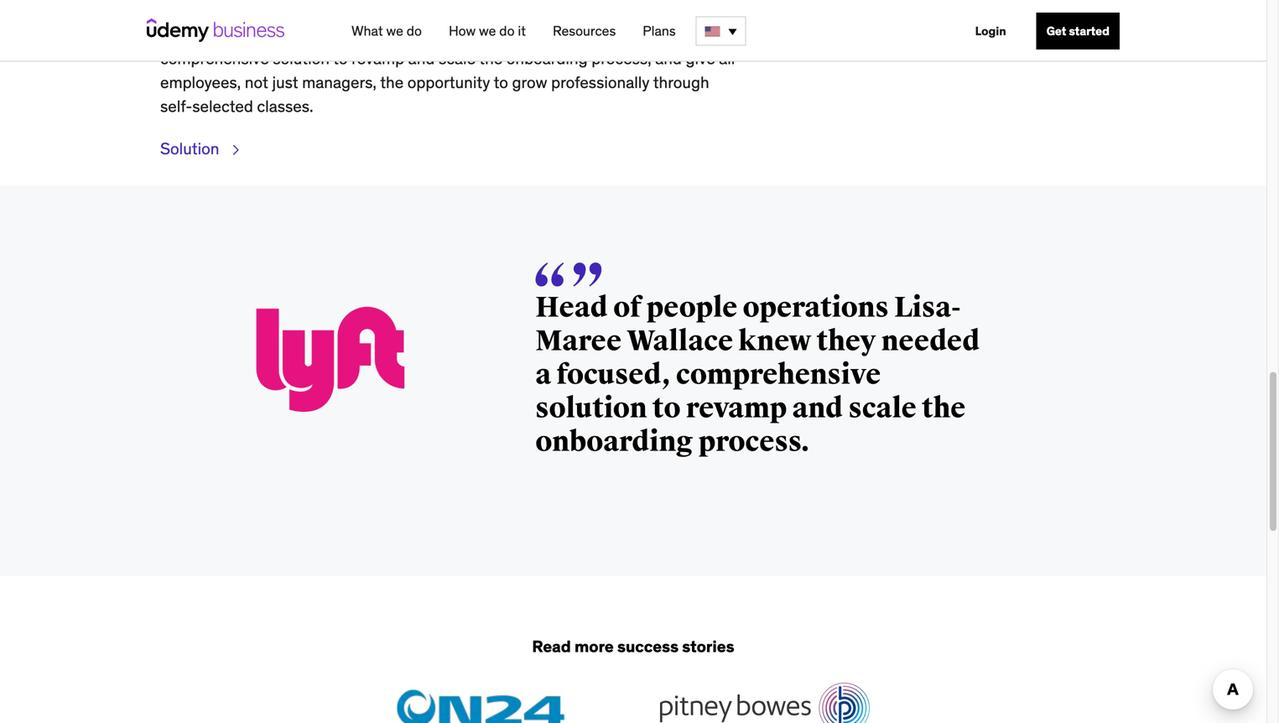 Task type: vqa. For each thing, say whether or not it's contained in the screenshot.
LEARNING.
no



Task type: describe. For each thing, give the bounding box(es) containing it.
they for process.
[[817, 324, 877, 359]]

started
[[1070, 23, 1110, 39]]

selected
[[192, 96, 253, 116]]

of for head of people operations lisa-maree wallace knew they needed a focused, comprehensive solution to revamp and scale the onboarding process, and give all employees, not just managers, the opportunity to grow professionally through self-selected classes.
[[202, 24, 216, 45]]

solution for head of people operations lisa-maree wallace knew they needed a focused, comprehensive solution to revamp and scale the onboarding process, and give all employees, not just managers, the opportunity to grow professionally through self-selected classes.
[[273, 48, 330, 69]]

classes.
[[257, 96, 313, 116]]

maree for process.
[[536, 324, 622, 359]]

the for head of people operations lisa-maree wallace knew they needed a focused, comprehensive solution to revamp and scale the onboarding process, and give all employees, not just managers, the opportunity to grow professionally through self-selected classes.
[[479, 48, 503, 69]]

scale for process.
[[849, 391, 917, 426]]

onboarding for process,
[[507, 48, 588, 69]]

the for head of people operations lisa- maree wallace knew they needed a focused, comprehensive solution to revamp and scale the onboarding process.
[[922, 391, 966, 426]]

knew for process,
[[495, 24, 533, 45]]

process,
[[592, 48, 652, 69]]

to for head of people operations lisa- maree wallace knew they needed a focused, comprehensive solution to revamp and scale the onboarding process.
[[653, 391, 681, 426]]

maree for process,
[[388, 24, 433, 45]]

chevron right image
[[232, 144, 239, 156]]

they for process,
[[537, 24, 568, 45]]

success
[[618, 637, 679, 657]]

resources
[[553, 22, 616, 39]]

do for how we do it
[[500, 22, 515, 39]]

comprehensive for head of people operations lisa- maree wallace knew they needed a focused, comprehensive solution to revamp and scale the onboarding process.
[[676, 358, 881, 392]]

operations for head of people operations lisa-maree wallace knew they needed a focused, comprehensive solution to revamp and scale the onboarding process, and give all employees, not just managers, the opportunity to grow professionally through self-selected classes.
[[272, 24, 348, 45]]

lisa- for head of people operations lisa-maree wallace knew they needed a focused, comprehensive solution to revamp and scale the onboarding process, and give all employees, not just managers, the opportunity to grow professionally through self-selected classes.
[[352, 24, 388, 45]]

1 horizontal spatial to
[[494, 72, 508, 92]]

just
[[272, 72, 298, 92]]

people for head of people operations lisa- maree wallace knew they needed a focused, comprehensive solution to revamp and scale the onboarding process.
[[647, 291, 738, 325]]

process.
[[699, 425, 810, 460]]

head of people operations lisa-maree wallace knew they needed a focused, comprehensive solution to revamp and scale the onboarding process, and give all employees, not just managers, the opportunity to grow professionally through self-selected classes.
[[160, 24, 735, 116]]

how we do it
[[449, 22, 526, 39]]

to for head of people operations lisa-maree wallace knew they needed a focused, comprehensive solution to revamp and scale the onboarding process, and give all employees, not just managers, the opportunity to grow professionally through self-selected classes.
[[333, 48, 348, 69]]

wallace for process,
[[436, 24, 492, 45]]

head for head of people operations lisa- maree wallace knew they needed a focused, comprehensive solution to revamp and scale the onboarding process.
[[536, 291, 608, 325]]

through
[[654, 72, 710, 92]]

self-
[[160, 96, 192, 116]]

plans button
[[636, 16, 683, 46]]

solution link
[[160, 139, 239, 159]]

employees,
[[160, 72, 241, 92]]

focused, for process.
[[557, 358, 671, 392]]

needed for process.
[[882, 324, 981, 359]]

head of people operations lisa- maree wallace knew they needed a focused, comprehensive solution to revamp and scale the onboarding process.
[[536, 291, 981, 460]]

professionally
[[551, 72, 650, 92]]

plans
[[643, 22, 676, 39]]

do for what we do
[[407, 22, 422, 39]]



Task type: locate. For each thing, give the bounding box(es) containing it.
onboarding inside head of people operations lisa- maree wallace knew they needed a focused, comprehensive solution to revamp and scale the onboarding process.
[[536, 425, 694, 460]]

and
[[408, 48, 435, 69], [656, 48, 682, 69], [793, 391, 844, 426]]

revamp inside head of people operations lisa-maree wallace knew they needed a focused, comprehensive solution to revamp and scale the onboarding process, and give all employees, not just managers, the opportunity to grow professionally through self-selected classes.
[[352, 48, 405, 69]]

operations inside head of people operations lisa- maree wallace knew they needed a focused, comprehensive solution to revamp and scale the onboarding process.
[[743, 291, 889, 325]]

0 horizontal spatial we
[[386, 22, 404, 39]]

solution inside head of people operations lisa- maree wallace knew they needed a focused, comprehensive solution to revamp and scale the onboarding process.
[[536, 391, 647, 426]]

we right what
[[386, 22, 404, 39]]

0 vertical spatial the
[[479, 48, 503, 69]]

opportunity
[[408, 72, 490, 92]]

0 horizontal spatial people
[[220, 24, 269, 45]]

revamp
[[352, 48, 405, 69], [686, 391, 787, 426]]

more
[[575, 637, 614, 657]]

do
[[407, 22, 422, 39], [500, 22, 515, 39]]

do inside dropdown button
[[500, 22, 515, 39]]

head inside head of people operations lisa- maree wallace knew they needed a focused, comprehensive solution to revamp and scale the onboarding process.
[[536, 291, 608, 325]]

2 horizontal spatial and
[[793, 391, 844, 426]]

grow
[[512, 72, 548, 92]]

read
[[532, 637, 571, 657]]

get started
[[1047, 23, 1110, 39]]

how
[[449, 22, 476, 39]]

0 horizontal spatial needed
[[572, 24, 625, 45]]

needed
[[572, 24, 625, 45], [882, 324, 981, 359]]

managers,
[[302, 72, 377, 92]]

0 horizontal spatial and
[[408, 48, 435, 69]]

1 vertical spatial scale
[[849, 391, 917, 426]]

0 horizontal spatial lisa-
[[352, 24, 388, 45]]

onboarding for process.
[[536, 425, 694, 460]]

0 vertical spatial a
[[629, 24, 638, 45]]

1 horizontal spatial scale
[[849, 391, 917, 426]]

1 vertical spatial head
[[536, 291, 608, 325]]

operations inside head of people operations lisa-maree wallace knew they needed a focused, comprehensive solution to revamp and scale the onboarding process, and give all employees, not just managers, the opportunity to grow professionally through self-selected classes.
[[272, 24, 348, 45]]

0 horizontal spatial operations
[[272, 24, 348, 45]]

0 horizontal spatial of
[[202, 24, 216, 45]]

focused,
[[641, 24, 702, 45], [557, 358, 671, 392]]

scale
[[439, 48, 476, 69], [849, 391, 917, 426]]

comprehensive up process.
[[676, 358, 881, 392]]

the
[[479, 48, 503, 69], [380, 72, 404, 92], [922, 391, 966, 426]]

1 horizontal spatial revamp
[[686, 391, 787, 426]]

give
[[686, 48, 716, 69]]

comprehensive up the employees,
[[160, 48, 269, 69]]

and for head of people operations lisa- maree wallace knew they needed a focused, comprehensive solution to revamp and scale the onboarding process.
[[793, 391, 844, 426]]

1 horizontal spatial we
[[479, 22, 496, 39]]

revamp inside head of people operations lisa- maree wallace knew they needed a focused, comprehensive solution to revamp and scale the onboarding process.
[[686, 391, 787, 426]]

get
[[1047, 23, 1067, 39]]

comprehensive
[[160, 48, 269, 69], [676, 358, 881, 392]]

udemy business image
[[147, 18, 285, 42]]

1 vertical spatial the
[[380, 72, 404, 92]]

0 horizontal spatial solution
[[273, 48, 330, 69]]

1 horizontal spatial a
[[629, 24, 638, 45]]

0 vertical spatial needed
[[572, 24, 625, 45]]

0 horizontal spatial the
[[380, 72, 404, 92]]

focused, inside head of people operations lisa-maree wallace knew they needed a focused, comprehensive solution to revamp and scale the onboarding process, and give all employees, not just managers, the opportunity to grow professionally through self-selected classes.
[[641, 24, 702, 45]]

1 horizontal spatial needed
[[882, 324, 981, 359]]

do right what
[[407, 22, 422, 39]]

0 vertical spatial operations
[[272, 24, 348, 45]]

0 vertical spatial comprehensive
[[160, 48, 269, 69]]

we inside popup button
[[386, 22, 404, 39]]

a for head of people operations lisa- maree wallace knew they needed a focused, comprehensive solution to revamp and scale the onboarding process.
[[536, 358, 552, 392]]

1 horizontal spatial of
[[614, 291, 642, 325]]

1 horizontal spatial and
[[656, 48, 682, 69]]

0 horizontal spatial comprehensive
[[160, 48, 269, 69]]

revamp for process.
[[686, 391, 787, 426]]

a inside head of people operations lisa- maree wallace knew they needed a focused, comprehensive solution to revamp and scale the onboarding process.
[[536, 358, 552, 392]]

0 horizontal spatial to
[[333, 48, 348, 69]]

read more success stories
[[532, 637, 735, 657]]

1 horizontal spatial wallace
[[627, 324, 734, 359]]

solution
[[160, 139, 223, 159]]

0 horizontal spatial a
[[536, 358, 552, 392]]

wallace inside head of people operations lisa-maree wallace knew they needed a focused, comprehensive solution to revamp and scale the onboarding process, and give all employees, not just managers, the opportunity to grow professionally through self-selected classes.
[[436, 24, 492, 45]]

lisa- for head of people operations lisa- maree wallace knew they needed a focused, comprehensive solution to revamp and scale the onboarding process.
[[895, 291, 961, 325]]

0 vertical spatial to
[[333, 48, 348, 69]]

1 horizontal spatial the
[[479, 48, 503, 69]]

what
[[352, 22, 383, 39]]

wallace inside head of people operations lisa- maree wallace knew they needed a focused, comprehensive solution to revamp and scale the onboarding process.
[[627, 324, 734, 359]]

they inside head of people operations lisa- maree wallace knew they needed a focused, comprehensive solution to revamp and scale the onboarding process.
[[817, 324, 877, 359]]

maree inside head of people operations lisa-maree wallace knew they needed a focused, comprehensive solution to revamp and scale the onboarding process, and give all employees, not just managers, the opportunity to grow professionally through self-selected classes.
[[388, 24, 433, 45]]

1 we from the left
[[386, 22, 404, 39]]

not
[[245, 72, 268, 92]]

1 vertical spatial focused,
[[557, 358, 671, 392]]

0 vertical spatial solution
[[273, 48, 330, 69]]

1 vertical spatial lisa-
[[895, 291, 961, 325]]

wallace for process.
[[627, 324, 734, 359]]

the inside head of people operations lisa- maree wallace knew they needed a focused, comprehensive solution to revamp and scale the onboarding process.
[[922, 391, 966, 426]]

2 horizontal spatial the
[[922, 391, 966, 426]]

2 we from the left
[[479, 22, 496, 39]]

1 horizontal spatial maree
[[536, 324, 622, 359]]

stories
[[683, 637, 735, 657]]

needed for process,
[[572, 24, 625, 45]]

1 vertical spatial a
[[536, 358, 552, 392]]

1 horizontal spatial people
[[647, 291, 738, 325]]

head inside head of people operations lisa-maree wallace knew they needed a focused, comprehensive solution to revamp and scale the onboarding process, and give all employees, not just managers, the opportunity to grow professionally through self-selected classes.
[[160, 24, 198, 45]]

1 vertical spatial people
[[647, 291, 738, 325]]

2 vertical spatial the
[[922, 391, 966, 426]]

how we do it button
[[442, 16, 533, 46]]

1 vertical spatial needed
[[882, 324, 981, 359]]

1 horizontal spatial head
[[536, 291, 608, 325]]

0 horizontal spatial head
[[160, 24, 198, 45]]

scale for process,
[[439, 48, 476, 69]]

focused, for process,
[[641, 24, 702, 45]]

we right how
[[479, 22, 496, 39]]

operations for head of people operations lisa- maree wallace knew they needed a focused, comprehensive solution to revamp and scale the onboarding process.
[[743, 291, 889, 325]]

head for head of people operations lisa-maree wallace knew they needed a focused, comprehensive solution to revamp and scale the onboarding process, and give all employees, not just managers, the opportunity to grow professionally through self-selected classes.
[[160, 24, 198, 45]]

it
[[518, 22, 526, 39]]

head
[[160, 24, 198, 45], [536, 291, 608, 325]]

0 vertical spatial knew
[[495, 24, 533, 45]]

0 horizontal spatial do
[[407, 22, 422, 39]]

2 do from the left
[[500, 22, 515, 39]]

wallace
[[436, 24, 492, 45], [627, 324, 734, 359]]

and for head of people operations lisa-maree wallace knew they needed a focused, comprehensive solution to revamp and scale the onboarding process, and give all employees, not just managers, the opportunity to grow professionally through self-selected classes.
[[408, 48, 435, 69]]

of
[[202, 24, 216, 45], [614, 291, 642, 325]]

lisa- inside head of people operations lisa-maree wallace knew they needed a focused, comprehensive solution to revamp and scale the onboarding process, and give all employees, not just managers, the opportunity to grow professionally through self-selected classes.
[[352, 24, 388, 45]]

solution inside head of people operations lisa-maree wallace knew they needed a focused, comprehensive solution to revamp and scale the onboarding process, and give all employees, not just managers, the opportunity to grow professionally through self-selected classes.
[[273, 48, 330, 69]]

1 vertical spatial operations
[[743, 291, 889, 325]]

1 vertical spatial revamp
[[686, 391, 787, 426]]

comprehensive inside head of people operations lisa-maree wallace knew they needed a focused, comprehensive solution to revamp and scale the onboarding process, and give all employees, not just managers, the opportunity to grow professionally through self-selected classes.
[[160, 48, 269, 69]]

of for head of people operations lisa- maree wallace knew they needed a focused, comprehensive solution to revamp and scale the onboarding process.
[[614, 291, 642, 325]]

revamp for process,
[[352, 48, 405, 69]]

1 vertical spatial wallace
[[627, 324, 734, 359]]

resources button
[[546, 16, 623, 46]]

0 vertical spatial they
[[537, 24, 568, 45]]

1 vertical spatial of
[[614, 291, 642, 325]]

1 horizontal spatial knew
[[739, 324, 812, 359]]

onboarding
[[507, 48, 588, 69], [536, 425, 694, 460]]

to
[[333, 48, 348, 69], [494, 72, 508, 92], [653, 391, 681, 426]]

0 vertical spatial wallace
[[436, 24, 492, 45]]

we inside dropdown button
[[479, 22, 496, 39]]

0 horizontal spatial maree
[[388, 24, 433, 45]]

1 horizontal spatial solution
[[536, 391, 647, 426]]

0 vertical spatial scale
[[439, 48, 476, 69]]

comprehensive inside head of people operations lisa- maree wallace knew they needed a focused, comprehensive solution to revamp and scale the onboarding process.
[[676, 358, 881, 392]]

do left it
[[500, 22, 515, 39]]

0 vertical spatial revamp
[[352, 48, 405, 69]]

scale inside head of people operations lisa- maree wallace knew they needed a focused, comprehensive solution to revamp and scale the onboarding process.
[[849, 391, 917, 426]]

we
[[386, 22, 404, 39], [479, 22, 496, 39]]

people for head of people operations lisa-maree wallace knew they needed a focused, comprehensive solution to revamp and scale the onboarding process, and give all employees, not just managers, the opportunity to grow professionally through self-selected classes.
[[220, 24, 269, 45]]

0 vertical spatial focused,
[[641, 24, 702, 45]]

operations
[[272, 24, 348, 45], [743, 291, 889, 325]]

get started link
[[1037, 13, 1120, 50]]

onboarding inside head of people operations lisa-maree wallace knew they needed a focused, comprehensive solution to revamp and scale the onboarding process, and give all employees, not just managers, the opportunity to grow professionally through self-selected classes.
[[507, 48, 588, 69]]

1 vertical spatial comprehensive
[[676, 358, 881, 392]]

0 vertical spatial head
[[160, 24, 198, 45]]

0 vertical spatial maree
[[388, 24, 433, 45]]

1 horizontal spatial operations
[[743, 291, 889, 325]]

1 horizontal spatial lisa-
[[895, 291, 961, 325]]

of inside head of people operations lisa- maree wallace knew they needed a focused, comprehensive solution to revamp and scale the onboarding process.
[[614, 291, 642, 325]]

focused, inside head of people operations lisa- maree wallace knew they needed a focused, comprehensive solution to revamp and scale the onboarding process.
[[557, 358, 671, 392]]

of inside head of people operations lisa-maree wallace knew they needed a focused, comprehensive solution to revamp and scale the onboarding process, and give all employees, not just managers, the opportunity to grow professionally through self-selected classes.
[[202, 24, 216, 45]]

1 vertical spatial they
[[817, 324, 877, 359]]

2 vertical spatial to
[[653, 391, 681, 426]]

all
[[719, 48, 735, 69]]

1 vertical spatial onboarding
[[536, 425, 694, 460]]

solution for head of people operations lisa- maree wallace knew they needed a focused, comprehensive solution to revamp and scale the onboarding process.
[[536, 391, 647, 426]]

lisa- inside head of people operations lisa- maree wallace knew they needed a focused, comprehensive solution to revamp and scale the onboarding process.
[[895, 291, 961, 325]]

a inside head of people operations lisa-maree wallace knew they needed a focused, comprehensive solution to revamp and scale the onboarding process, and give all employees, not just managers, the opportunity to grow professionally through self-selected classes.
[[629, 24, 638, 45]]

0 vertical spatial of
[[202, 24, 216, 45]]

to inside head of people operations lisa- maree wallace knew they needed a focused, comprehensive solution to revamp and scale the onboarding process.
[[653, 391, 681, 426]]

0 vertical spatial lisa-
[[352, 24, 388, 45]]

0 horizontal spatial knew
[[495, 24, 533, 45]]

1 vertical spatial solution
[[536, 391, 647, 426]]

people inside head of people operations lisa- maree wallace knew they needed a focused, comprehensive solution to revamp and scale the onboarding process.
[[647, 291, 738, 325]]

a
[[629, 24, 638, 45], [536, 358, 552, 392]]

2 horizontal spatial to
[[653, 391, 681, 426]]

knew inside head of people operations lisa- maree wallace knew they needed a focused, comprehensive solution to revamp and scale the onboarding process.
[[739, 324, 812, 359]]

maree inside head of people operations lisa- maree wallace knew they needed a focused, comprehensive solution to revamp and scale the onboarding process.
[[536, 324, 622, 359]]

solution
[[273, 48, 330, 69], [536, 391, 647, 426]]

what we do button
[[345, 16, 429, 46]]

knew inside head of people operations lisa-maree wallace knew they needed a focused, comprehensive solution to revamp and scale the onboarding process, and give all employees, not just managers, the opportunity to grow professionally through self-selected classes.
[[495, 24, 533, 45]]

we for how
[[479, 22, 496, 39]]

they inside head of people operations lisa-maree wallace knew they needed a focused, comprehensive solution to revamp and scale the onboarding process, and give all employees, not just managers, the opportunity to grow professionally through self-selected classes.
[[537, 24, 568, 45]]

login button
[[966, 13, 1017, 50]]

knew
[[495, 24, 533, 45], [739, 324, 812, 359]]

1 vertical spatial maree
[[536, 324, 622, 359]]

needed inside head of people operations lisa- maree wallace knew they needed a focused, comprehensive solution to revamp and scale the onboarding process.
[[882, 324, 981, 359]]

1 do from the left
[[407, 22, 422, 39]]

what we do
[[352, 22, 422, 39]]

we for what
[[386, 22, 404, 39]]

people inside head of people operations lisa-maree wallace knew they needed a focused, comprehensive solution to revamp and scale the onboarding process, and give all employees, not just managers, the opportunity to grow professionally through self-selected classes.
[[220, 24, 269, 45]]

maree
[[388, 24, 433, 45], [536, 324, 622, 359]]

people
[[220, 24, 269, 45], [647, 291, 738, 325]]

a for head of people operations lisa-maree wallace knew they needed a focused, comprehensive solution to revamp and scale the onboarding process, and give all employees, not just managers, the opportunity to grow professionally through self-selected classes.
[[629, 24, 638, 45]]

0 horizontal spatial wallace
[[436, 24, 492, 45]]

1 vertical spatial to
[[494, 72, 508, 92]]

and inside head of people operations lisa- maree wallace knew they needed a focused, comprehensive solution to revamp and scale the onboarding process.
[[793, 391, 844, 426]]

1 horizontal spatial do
[[500, 22, 515, 39]]

0 vertical spatial onboarding
[[507, 48, 588, 69]]

needed inside head of people operations lisa-maree wallace knew they needed a focused, comprehensive solution to revamp and scale the onboarding process, and give all employees, not just managers, the opportunity to grow professionally through self-selected classes.
[[572, 24, 625, 45]]

scale inside head of people operations lisa-maree wallace knew they needed a focused, comprehensive solution to revamp and scale the onboarding process, and give all employees, not just managers, the opportunity to grow professionally through self-selected classes.
[[439, 48, 476, 69]]

1 horizontal spatial comprehensive
[[676, 358, 881, 392]]

1 horizontal spatial they
[[817, 324, 877, 359]]

menu navigation
[[338, 0, 1120, 62]]

they
[[537, 24, 568, 45], [817, 324, 877, 359]]

comprehensive for head of people operations lisa-maree wallace knew they needed a focused, comprehensive solution to revamp and scale the onboarding process, and give all employees, not just managers, the opportunity to grow professionally through self-selected classes.
[[160, 48, 269, 69]]

login
[[976, 23, 1007, 39]]

0 horizontal spatial scale
[[439, 48, 476, 69]]

1 vertical spatial knew
[[739, 324, 812, 359]]

0 vertical spatial people
[[220, 24, 269, 45]]

knew for process.
[[739, 324, 812, 359]]

lisa-
[[352, 24, 388, 45], [895, 291, 961, 325]]

do inside popup button
[[407, 22, 422, 39]]

0 horizontal spatial they
[[537, 24, 568, 45]]

0 horizontal spatial revamp
[[352, 48, 405, 69]]



